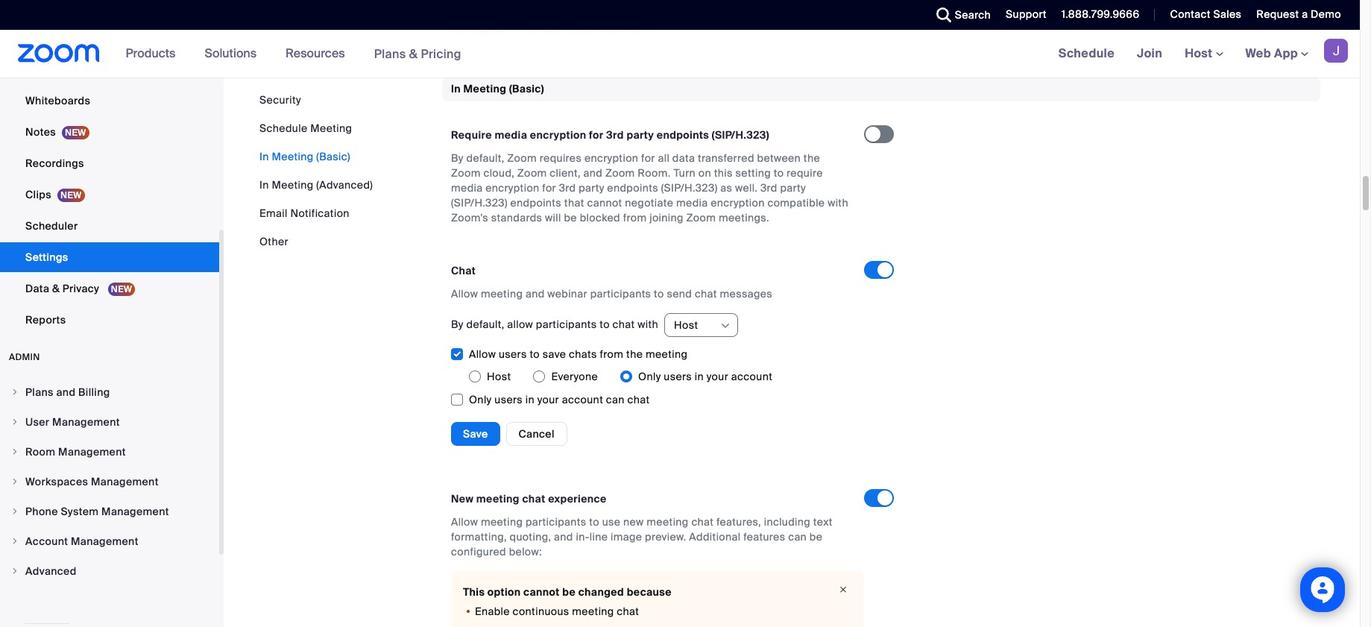 Task type: locate. For each thing, give the bounding box(es) containing it.
to down between
[[774, 166, 784, 180]]

demo
[[1311, 7, 1341, 21]]

0 vertical spatial users
[[499, 347, 527, 361]]

allow for allow users to save chats from the meeting
[[469, 347, 496, 361]]

1 by from the top
[[451, 151, 464, 165]]

webinar
[[548, 287, 588, 300]]

banner
[[0, 30, 1360, 78]]

by for by default, allow participants to chat with
[[451, 317, 464, 331]]

right image inside advanced "menu item"
[[10, 567, 19, 576]]

cannot up blocked
[[587, 196, 622, 209]]

all
[[658, 151, 670, 165]]

participants
[[590, 287, 651, 300], [536, 317, 597, 331], [526, 515, 587, 529]]

meetings. down well.
[[719, 211, 769, 224]]

chat
[[451, 264, 476, 277]]

0 vertical spatial schedule
[[1059, 45, 1115, 61]]

0 horizontal spatial your
[[537, 393, 559, 406]]

0 vertical spatial with
[[828, 196, 849, 209]]

right image inside account management menu item
[[10, 537, 19, 546]]

new
[[451, 492, 474, 505]]

0 horizontal spatial 3rd
[[559, 181, 576, 195]]

management down room management menu item
[[91, 475, 159, 488]]

1 vertical spatial configured
[[451, 545, 506, 558]]

0 vertical spatial media
[[495, 128, 527, 142]]

in meeting (basic)
[[451, 82, 544, 96], [259, 150, 350, 163]]

3rd
[[606, 128, 624, 142], [559, 181, 576, 195], [761, 181, 777, 195]]

meeting down schedule meeting
[[272, 150, 314, 163]]

2 by from the top
[[451, 317, 464, 331]]

host inside popup button
[[674, 318, 698, 332]]

(basic) inside menu bar
[[316, 150, 350, 163]]

2 horizontal spatial in
[[695, 370, 704, 383]]

meeting for in meeting (basic) link
[[272, 150, 314, 163]]

in up email
[[259, 178, 269, 192]]

management down 'billing' at the bottom of page
[[52, 415, 120, 429]]

2 configured from the top
[[451, 545, 506, 558]]

encryption up "requires"
[[530, 128, 586, 142]]

1 vertical spatial cannot
[[524, 585, 560, 599]]

zoom logo image
[[18, 44, 100, 63]]

changed
[[578, 585, 624, 599]]

1 vertical spatial account
[[562, 393, 603, 406]]

the up allow users to save chats from the meeting option group
[[626, 347, 643, 361]]

save
[[543, 347, 566, 361]]

1 horizontal spatial schedule
[[1059, 45, 1115, 61]]

management up workspaces management
[[58, 445, 126, 459]]

to inside allow meeting participants to use new meeting chat features, including text formatting, quoting, and in-line image preview. additional features can be configured below:
[[589, 515, 599, 529]]

0 vertical spatial the
[[521, 22, 537, 35]]

1 vertical spatial participants
[[536, 317, 597, 331]]

0 vertical spatial by
[[451, 151, 464, 165]]

experience
[[548, 492, 607, 505]]

right image left the workspaces
[[10, 477, 19, 486]]

chats
[[569, 347, 597, 361]]

default, left allow in the bottom left of the page
[[466, 317, 505, 331]]

right image inside room management menu item
[[10, 447, 19, 456]]

plans left pricing
[[374, 46, 406, 62]]

0 horizontal spatial &
[[52, 282, 60, 295]]

right image
[[10, 388, 19, 397], [10, 447, 19, 456], [10, 477, 19, 486], [10, 507, 19, 516], [10, 537, 19, 546], [10, 567, 19, 576]]

0 vertical spatial allow
[[451, 287, 478, 300]]

(sip/h.323) up zoom's on the top left of the page
[[451, 196, 508, 209]]

contact sales link
[[1159, 0, 1245, 30], [1170, 7, 1242, 21]]

users down allow in the bottom left of the page
[[499, 347, 527, 361]]

default, up cloud,
[[466, 151, 505, 165]]

0 horizontal spatial schedule
[[259, 122, 308, 135]]

be inside allow meeting participants to use new meeting chat features, including text formatting, quoting, and in-line image preview. additional features can be configured below:
[[810, 530, 823, 543]]

contact
[[1170, 7, 1211, 21]]

meeting up email notification link
[[272, 178, 314, 192]]

save
[[463, 427, 488, 441]]

(advanced)
[[316, 178, 373, 192]]

meeting up in meeting (basic) link
[[310, 122, 352, 135]]

participants up quoting,
[[526, 515, 587, 529]]

management
[[52, 415, 120, 429], [58, 445, 126, 459], [91, 475, 159, 488], [101, 505, 169, 518], [71, 535, 138, 548]]

between
[[757, 151, 801, 165]]

reminder
[[722, 7, 772, 20]]

3 right image from the top
[[10, 477, 19, 486]]

0 vertical spatial endpoints
[[657, 128, 709, 142]]

2 right image from the top
[[10, 447, 19, 456]]

management for workspaces management
[[91, 475, 159, 488]]

1 vertical spatial media
[[451, 181, 483, 195]]

plans inside menu item
[[25, 385, 54, 399]]

management for room management
[[58, 445, 126, 459]]

right image for phone
[[10, 507, 19, 516]]

2 vertical spatial the
[[626, 347, 643, 361]]

management up account management menu item
[[101, 505, 169, 518]]

1 vertical spatial plans
[[25, 385, 54, 399]]

right image for plans
[[10, 388, 19, 397]]

right image up right icon
[[10, 388, 19, 397]]

default, inside by default, zoom requires encryption for all data transferred between the zoom cloud, zoom client, and zoom room. turn on this setting to require media encryption for 3rd party endpoints (sip/h.323) as well.  3rd party (sip/h.323) endpoints that cannot negotiate media encryption compatible with zoom's standards will be blocked from joining zoom meetings.
[[466, 151, 505, 165]]

endpoints up the negotiate
[[607, 181, 658, 195]]

6 right image from the top
[[10, 567, 19, 576]]

1 vertical spatial the
[[804, 151, 820, 165]]

including
[[764, 515, 811, 529]]

2 horizontal spatial the
[[804, 151, 820, 165]]

2 horizontal spatial host
[[1185, 45, 1216, 61]]

1 vertical spatial (sip/h.323)
[[661, 181, 718, 195]]

zoom
[[540, 22, 570, 35], [507, 151, 537, 165], [451, 166, 481, 180], [517, 166, 547, 180], [605, 166, 635, 180], [686, 211, 716, 224]]

0 vertical spatial meetings.
[[669, 7, 720, 20]]

clips
[[25, 188, 51, 201]]

party up that
[[579, 181, 604, 195]]

1 horizontal spatial host
[[674, 318, 698, 332]]

allow left save
[[469, 347, 496, 361]]

room management menu item
[[0, 438, 219, 466]]

0 horizontal spatial (basic)
[[316, 150, 350, 163]]

1 vertical spatial by
[[451, 317, 464, 331]]

zoom left room.
[[605, 166, 635, 180]]

in meeting (basic) up require
[[451, 82, 544, 96]]

encryption down require media encryption for 3rd party endpoints (sip/h.323)
[[585, 151, 639, 165]]

admin
[[9, 351, 40, 363]]

image
[[611, 530, 642, 543]]

close image
[[834, 583, 852, 596]]

2 horizontal spatial media
[[676, 196, 708, 209]]

0 vertical spatial from
[[623, 211, 647, 224]]

data & privacy
[[25, 282, 102, 295]]

zoom down "requires"
[[517, 166, 547, 180]]

in for only users in your account can chat
[[526, 393, 535, 406]]

1 vertical spatial schedule
[[259, 122, 308, 135]]

0 vertical spatial plans
[[374, 46, 406, 62]]

in inside option group
[[695, 370, 704, 383]]

1.888.799.9666 button up join
[[1050, 0, 1143, 30]]

media up joining
[[676, 196, 708, 209]]

can inside allow meeting participants to use new meeting chat features, including text formatting, quoting, and in-line image preview. additional features can be configured below:
[[788, 530, 807, 543]]

& right data on the left top of page
[[52, 282, 60, 295]]

room.
[[638, 166, 671, 180]]

right image inside plans and billing menu item
[[10, 388, 19, 397]]

0 vertical spatial cannot
[[587, 196, 622, 209]]

1 horizontal spatial 3rd
[[606, 128, 624, 142]]

in meeting (basic) link
[[259, 150, 350, 163]]

participants down webinar
[[536, 317, 597, 331]]

0 vertical spatial your
[[707, 370, 729, 383]]

endpoints up "data"
[[657, 128, 709, 142]]

0 vertical spatial account
[[731, 370, 773, 383]]

in for in meeting (advanced) link
[[259, 178, 269, 192]]

2 vertical spatial endpoints
[[510, 196, 562, 209]]

0 horizontal spatial cannot
[[524, 585, 560, 599]]

users inside option group
[[664, 370, 692, 383]]

0 vertical spatial host
[[1185, 45, 1216, 61]]

4 right image from the top
[[10, 507, 19, 516]]

phone
[[25, 505, 58, 518]]

zoom down notification
[[540, 22, 570, 35]]

the inside receive desktop notification for upcoming meetings. reminder time can be configured in the zoom desktop client.
[[521, 22, 537, 35]]

0 vertical spatial only
[[638, 370, 661, 383]]

1 horizontal spatial account
[[731, 370, 773, 383]]

email notification
[[259, 207, 350, 220]]

1 horizontal spatial in
[[526, 393, 535, 406]]

because
[[627, 585, 672, 599]]

meetings. left reminder
[[669, 7, 720, 20]]

in down pricing
[[451, 82, 461, 96]]

meetings navigation
[[1047, 30, 1360, 78]]

by default, zoom requires encryption for all data transferred between the zoom cloud, zoom client, and zoom room. turn on this setting to require media encryption for 3rd party endpoints (sip/h.323) as well.  3rd party (sip/h.323) endpoints that cannot negotiate media encryption compatible with zoom's standards will be blocked from joining zoom meetings.
[[451, 151, 849, 224]]

1 vertical spatial &
[[52, 282, 60, 295]]

profile picture image
[[1324, 39, 1348, 63]]

in meeting (basic) down schedule meeting
[[259, 150, 350, 163]]

2 vertical spatial host
[[487, 370, 511, 383]]

configured down receive
[[451, 22, 506, 35]]

be right time
[[822, 7, 835, 20]]

1 horizontal spatial cannot
[[587, 196, 622, 209]]

be inside by default, zoom requires encryption for all data transferred between the zoom cloud, zoom client, and zoom room. turn on this setting to require media encryption for 3rd party endpoints (sip/h.323) as well.  3rd party (sip/h.323) endpoints that cannot negotiate media encryption compatible with zoom's standards will be blocked from joining zoom meetings.
[[564, 211, 577, 224]]

be down that
[[564, 211, 577, 224]]

your down everyone
[[537, 393, 559, 406]]

schedule inside the meetings navigation
[[1059, 45, 1115, 61]]

for
[[599, 7, 613, 20], [589, 128, 604, 142], [641, 151, 655, 165], [542, 181, 556, 195]]

2 vertical spatial can
[[788, 530, 807, 543]]

0 vertical spatial default,
[[466, 151, 505, 165]]

your
[[707, 370, 729, 383], [537, 393, 559, 406]]

chat up additional at bottom right
[[691, 515, 714, 529]]

the down "desktop"
[[521, 22, 537, 35]]

sales
[[1214, 7, 1242, 21]]

the up require
[[804, 151, 820, 165]]

user management
[[25, 415, 120, 429]]

features
[[744, 530, 785, 543]]

your for only users in your account
[[707, 370, 729, 383]]

right image inside phone system management menu item
[[10, 507, 19, 516]]

your for only users in your account can chat
[[537, 393, 559, 406]]

plans for plans & pricing
[[374, 46, 406, 62]]

meetings. inside receive desktop notification for upcoming meetings. reminder time can be configured in the zoom desktop client.
[[669, 7, 720, 20]]

schedule down '1.888.799.9666'
[[1059, 45, 1115, 61]]

participants inside allow meeting participants to use new meeting chat features, including text formatting, quoting, and in-line image preview. additional features can be configured below:
[[526, 515, 587, 529]]

1 vertical spatial host
[[674, 318, 698, 332]]

host down allow in the bottom left of the page
[[487, 370, 511, 383]]

can down allow users to save chats from the meeting option group
[[606, 393, 625, 406]]

users down host popup button on the bottom
[[664, 370, 692, 383]]

with inside by default, zoom requires encryption for all data transferred between the zoom cloud, zoom client, and zoom room. turn on this setting to require media encryption for 3rd party endpoints (sip/h.323) as well.  3rd party (sip/h.323) endpoints that cannot negotiate media encryption compatible with zoom's standards will be blocked from joining zoom meetings.
[[828, 196, 849, 209]]

1 vertical spatial in meeting (basic)
[[259, 150, 350, 163]]

chat up quoting,
[[522, 492, 545, 505]]

1 vertical spatial meetings.
[[719, 211, 769, 224]]

notification
[[539, 7, 596, 20]]

in inside receive desktop notification for upcoming meetings. reminder time can be configured in the zoom desktop client.
[[509, 22, 518, 35]]

to left send
[[654, 287, 664, 300]]

1 vertical spatial allow
[[469, 347, 496, 361]]

your down show options icon
[[707, 370, 729, 383]]

1 horizontal spatial in meeting (basic)
[[451, 82, 544, 96]]

host
[[1185, 45, 1216, 61], [674, 318, 698, 332], [487, 370, 511, 383]]

host inside the meetings navigation
[[1185, 45, 1216, 61]]

reports
[[25, 313, 66, 327]]

resources button
[[286, 30, 352, 78]]

zoom's
[[451, 211, 488, 224]]

require media encryption for 3rd party endpoints (sip/h.323)
[[451, 128, 769, 142]]

from down the negotiate
[[623, 211, 647, 224]]

well.
[[735, 181, 758, 195]]

1 horizontal spatial with
[[828, 196, 849, 209]]

1 horizontal spatial only
[[638, 370, 661, 383]]

and left in-
[[554, 530, 573, 543]]

menu bar
[[259, 92, 373, 249]]

0 horizontal spatial only
[[469, 393, 492, 406]]

be down text
[[810, 530, 823, 543]]

everyone
[[551, 370, 598, 383]]

joining
[[650, 211, 684, 224]]

& for pricing
[[409, 46, 418, 62]]

2 default, from the top
[[466, 317, 505, 331]]

2 vertical spatial in
[[526, 393, 535, 406]]

zoom inside receive desktop notification for upcoming meetings. reminder time can be configured in the zoom desktop client.
[[540, 22, 570, 35]]

and right client,
[[583, 166, 603, 180]]

0 vertical spatial &
[[409, 46, 418, 62]]

media up zoom's on the top left of the page
[[451, 181, 483, 195]]

be left the changed
[[562, 585, 576, 599]]

1 horizontal spatial &
[[409, 46, 418, 62]]

turn
[[674, 166, 696, 180]]

request a demo
[[1257, 7, 1341, 21]]

in down "desktop"
[[509, 22, 518, 35]]

0 horizontal spatial the
[[521, 22, 537, 35]]

require
[[787, 166, 823, 180]]

your inside allow users to save chats from the meeting option group
[[707, 370, 729, 383]]

by inside by default, zoom requires encryption for all data transferred between the zoom cloud, zoom client, and zoom room. turn on this setting to require media encryption for 3rd party endpoints (sip/h.323) as well.  3rd party (sip/h.323) endpoints that cannot negotiate media encryption compatible with zoom's standards will be blocked from joining zoom meetings.
[[451, 151, 464, 165]]

with right compatible
[[828, 196, 849, 209]]

& inside product information navigation
[[409, 46, 418, 62]]

allow
[[451, 287, 478, 300], [469, 347, 496, 361], [451, 515, 478, 529]]

can right time
[[800, 7, 819, 20]]

0 horizontal spatial media
[[451, 181, 483, 195]]

right image
[[10, 418, 19, 427]]

and left 'billing' at the bottom of page
[[56, 385, 76, 399]]

endpoints up will at the left of page
[[510, 196, 562, 209]]

user management menu item
[[0, 408, 219, 436]]

default, for allow
[[466, 317, 505, 331]]

meeting down the changed
[[572, 605, 614, 618]]

desktop
[[573, 22, 615, 35]]

resources
[[286, 45, 345, 61]]

0 horizontal spatial in
[[509, 22, 518, 35]]

meeting for in meeting (advanced) link
[[272, 178, 314, 192]]

0 horizontal spatial account
[[562, 393, 603, 406]]

zoom left cloud,
[[451, 166, 481, 180]]

join link
[[1126, 30, 1174, 78]]

0 horizontal spatial plans
[[25, 385, 54, 399]]

2 horizontal spatial party
[[780, 181, 806, 195]]

other
[[259, 235, 289, 248]]

for inside receive desktop notification for upcoming meetings. reminder time can be configured in the zoom desktop client.
[[599, 7, 613, 20]]

users up cancel
[[495, 393, 523, 406]]

phone system management menu item
[[0, 497, 219, 526]]

right image for room
[[10, 447, 19, 456]]

2 vertical spatial participants
[[526, 515, 587, 529]]

email notification link
[[259, 207, 350, 220]]

in down host popup button on the bottom
[[695, 370, 704, 383]]

upcoming
[[615, 7, 666, 20]]

client,
[[550, 166, 581, 180]]

use
[[602, 515, 621, 529]]

meeting up require
[[463, 82, 507, 96]]

0 vertical spatial configured
[[451, 22, 506, 35]]

cannot up continuous
[[524, 585, 560, 599]]

& inside data & privacy "link"
[[52, 282, 60, 295]]

right image for account
[[10, 537, 19, 546]]

schedule
[[1059, 45, 1115, 61], [259, 122, 308, 135]]

party up room.
[[627, 128, 654, 142]]

new meeting chat experience
[[451, 492, 607, 505]]

zoom right joining
[[686, 211, 716, 224]]

participants right webinar
[[590, 287, 651, 300]]

1 vertical spatial your
[[537, 393, 559, 406]]

to inside by default, zoom requires encryption for all data transferred between the zoom cloud, zoom client, and zoom room. turn on this setting to require media encryption for 3rd party endpoints (sip/h.323) as well.  3rd party (sip/h.323) endpoints that cannot negotiate media encryption compatible with zoom's standards will be blocked from joining zoom meetings.
[[774, 166, 784, 180]]

1 configured from the top
[[451, 22, 506, 35]]

0 vertical spatial in
[[509, 22, 518, 35]]

account down everyone
[[562, 393, 603, 406]]

1.888.799.9666 button
[[1050, 0, 1143, 30], [1062, 7, 1140, 21]]

chat inside this option cannot be changed because enable continuous meeting chat
[[617, 605, 639, 618]]

schedule for schedule meeting
[[259, 122, 308, 135]]

only inside allow users to save chats from the meeting option group
[[638, 370, 661, 383]]

media right require
[[495, 128, 527, 142]]

(sip/h.323) down turn
[[661, 181, 718, 195]]

setting
[[736, 166, 771, 180]]

whiteboards link
[[0, 86, 219, 116]]

in up cancel 'button'
[[526, 393, 535, 406]]

allow users to save chats from the meeting
[[469, 347, 688, 361]]

request a demo link
[[1245, 0, 1360, 30], [1257, 7, 1341, 21]]

allow inside allow meeting participants to use new meeting chat features, including text formatting, quoting, and in-line image preview. additional features can be configured below:
[[451, 515, 478, 529]]

and inside menu item
[[56, 385, 76, 399]]

(basic)
[[509, 82, 544, 96], [316, 150, 350, 163]]

can down including
[[788, 530, 807, 543]]

1 vertical spatial (basic)
[[316, 150, 350, 163]]

1 horizontal spatial (basic)
[[509, 82, 544, 96]]

schedule down security
[[259, 122, 308, 135]]

1 vertical spatial only
[[469, 393, 492, 406]]

1 vertical spatial default,
[[466, 317, 505, 331]]

management up advanced "menu item"
[[71, 535, 138, 548]]

configured inside receive desktop notification for upcoming meetings. reminder time can be configured in the zoom desktop client.
[[451, 22, 506, 35]]

1 default, from the top
[[466, 151, 505, 165]]

plans inside product information navigation
[[374, 46, 406, 62]]

right image inside "workspaces management" menu item
[[10, 477, 19, 486]]

account down show options icon
[[731, 370, 773, 383]]

only users in your account can chat
[[469, 393, 650, 406]]

in for only users in your account
[[695, 370, 704, 383]]

meeting
[[463, 82, 507, 96], [310, 122, 352, 135], [272, 150, 314, 163], [272, 178, 314, 192]]

other link
[[259, 235, 289, 248]]

2 vertical spatial allow
[[451, 515, 478, 529]]

2 vertical spatial in
[[259, 178, 269, 192]]

receive desktop notification for upcoming meetings. reminder time can be configured in the zoom desktop client.
[[451, 7, 835, 35]]

1.888.799.9666 button up 'schedule' link
[[1062, 7, 1140, 21]]

5 right image from the top
[[10, 537, 19, 546]]

1 vertical spatial in
[[695, 370, 704, 383]]

allow up 'formatting,'
[[451, 515, 478, 529]]

0 horizontal spatial with
[[638, 317, 658, 331]]

billing
[[78, 385, 110, 399]]

1 right image from the top
[[10, 388, 19, 397]]

search button
[[925, 0, 995, 30]]

management for account management
[[71, 535, 138, 548]]

1 vertical spatial in
[[259, 150, 269, 163]]

account for only users in your account
[[731, 370, 773, 383]]

0 horizontal spatial party
[[579, 181, 604, 195]]

plans and billing
[[25, 385, 110, 399]]

0 vertical spatial can
[[800, 7, 819, 20]]

0 horizontal spatial host
[[487, 370, 511, 383]]

2 vertical spatial users
[[495, 393, 523, 406]]

allow down chat
[[451, 287, 478, 300]]

plans up user
[[25, 385, 54, 399]]

1 horizontal spatial your
[[707, 370, 729, 383]]

right image left account
[[10, 537, 19, 546]]

0 vertical spatial in meeting (basic)
[[451, 82, 544, 96]]

products
[[126, 45, 176, 61]]

account inside allow users to save chats from the meeting option group
[[731, 370, 773, 383]]

chat down "because"
[[617, 605, 639, 618]]

solutions button
[[205, 30, 263, 78]]

1 vertical spatial users
[[664, 370, 692, 383]]

with down the allow meeting and webinar participants to send chat messages
[[638, 317, 658, 331]]

party up compatible
[[780, 181, 806, 195]]

cloud,
[[483, 166, 515, 180]]

right image left phone
[[10, 507, 19, 516]]



Task type: describe. For each thing, give the bounding box(es) containing it.
account management
[[25, 535, 138, 548]]

meetings. inside by default, zoom requires encryption for all data transferred between the zoom cloud, zoom client, and zoom room. turn on this setting to require media encryption for 3rd party endpoints (sip/h.323) as well.  3rd party (sip/h.323) endpoints that cannot negotiate media encryption compatible with zoom's standards will be blocked from joining zoom meetings.
[[719, 211, 769, 224]]

users for allow users to save chats from the meeting
[[499, 347, 527, 361]]

join
[[1137, 45, 1163, 61]]

configured inside allow meeting participants to use new meeting chat features, including text formatting, quoting, and in-line image preview. additional features can be configured below:
[[451, 545, 506, 558]]

and inside by default, zoom requires encryption for all data transferred between the zoom cloud, zoom client, and zoom room. turn on this setting to require media encryption for 3rd party endpoints (sip/h.323) as well.  3rd party (sip/h.323) endpoints that cannot negotiate media encryption compatible with zoom's standards will be blocked from joining zoom meetings.
[[583, 166, 603, 180]]

quoting,
[[510, 530, 551, 543]]

1 horizontal spatial party
[[627, 128, 654, 142]]

0 vertical spatial participants
[[590, 287, 651, 300]]

only for only users in your account can chat
[[469, 393, 492, 406]]

new
[[623, 515, 644, 529]]

client.
[[618, 22, 651, 35]]

web app button
[[1246, 45, 1309, 61]]

in for in meeting (basic) link
[[259, 150, 269, 163]]

user
[[25, 415, 49, 429]]

encryption down well.
[[711, 196, 765, 209]]

reports link
[[0, 305, 219, 335]]

requires
[[540, 151, 582, 165]]

settings
[[25, 251, 68, 264]]

whiteboards
[[25, 94, 90, 107]]

features,
[[717, 515, 761, 529]]

transferred
[[698, 151, 754, 165]]

products button
[[126, 30, 182, 78]]

in-
[[576, 530, 590, 543]]

contact sales
[[1170, 7, 1242, 21]]

2 vertical spatial media
[[676, 196, 708, 209]]

& for privacy
[[52, 282, 60, 295]]

cancel
[[519, 427, 555, 441]]

pricing
[[421, 46, 461, 62]]

to down the allow meeting and webinar participants to send chat messages
[[600, 317, 610, 331]]

meeting right new
[[476, 492, 520, 505]]

in meeting (basic) element
[[442, 78, 1321, 627]]

this option cannot be changed because enable continuous meeting chat
[[463, 585, 672, 618]]

to left save
[[530, 347, 540, 361]]

from inside by default, zoom requires encryption for all data transferred between the zoom cloud, zoom client, and zoom room. turn on this setting to require media encryption for 3rd party endpoints (sip/h.323) as well.  3rd party (sip/h.323) endpoints that cannot negotiate media encryption compatible with zoom's standards will be blocked from joining zoom meetings.
[[623, 211, 647, 224]]

1 vertical spatial endpoints
[[607, 181, 658, 195]]

meeting for schedule meeting link
[[310, 122, 352, 135]]

data & privacy link
[[0, 274, 219, 303]]

by for by default, zoom requires encryption for all data transferred between the zoom cloud, zoom client, and zoom room. turn on this setting to require media encryption for 3rd party endpoints (sip/h.323) as well.  3rd party (sip/h.323) endpoints that cannot negotiate media encryption compatible with zoom's standards will be blocked from joining zoom meetings.
[[451, 151, 464, 165]]

recordings
[[25, 157, 84, 170]]

only for only users in your account
[[638, 370, 661, 383]]

0 vertical spatial in
[[451, 82, 461, 96]]

a
[[1302, 7, 1308, 21]]

web
[[1246, 45, 1271, 61]]

1 horizontal spatial media
[[495, 128, 527, 142]]

side navigation navigation
[[0, 0, 224, 627]]

chat right send
[[695, 287, 717, 300]]

negotiate
[[625, 196, 674, 209]]

desktop
[[495, 7, 536, 20]]

schedule meeting
[[259, 122, 352, 135]]

by default, allow participants to chat with
[[451, 317, 658, 331]]

1 vertical spatial with
[[638, 317, 658, 331]]

admin menu menu
[[0, 378, 219, 587]]

schedule meeting link
[[259, 122, 352, 135]]

on
[[699, 166, 711, 180]]

scheduler
[[25, 219, 78, 233]]

account management menu item
[[0, 527, 219, 555]]

chat down the allow meeting and webinar participants to send chat messages
[[613, 317, 635, 331]]

will
[[545, 211, 561, 224]]

allow meeting and webinar participants to send chat messages
[[451, 287, 773, 300]]

workspaces management menu item
[[0, 468, 219, 496]]

1.888.799.9666
[[1062, 7, 1140, 21]]

2 horizontal spatial 3rd
[[761, 181, 777, 195]]

users for only users in your account can chat
[[495, 393, 523, 406]]

notification
[[290, 207, 350, 220]]

be inside this option cannot be changed because enable continuous meeting chat
[[562, 585, 576, 599]]

this
[[714, 166, 733, 180]]

meeting up allow in the bottom left of the page
[[481, 287, 523, 300]]

host inside allow users to save chats from the meeting option group
[[487, 370, 511, 383]]

blocked
[[580, 211, 620, 224]]

data
[[25, 282, 49, 295]]

1 vertical spatial from
[[600, 347, 624, 361]]

host button
[[674, 314, 719, 336]]

scheduler link
[[0, 211, 219, 241]]

allow for allow meeting and webinar participants to send chat messages
[[451, 287, 478, 300]]

zoom up cloud,
[[507, 151, 537, 165]]

meeting up allow users to save chats from the meeting option group
[[646, 347, 688, 361]]

allow users to save chats from the meeting option group
[[469, 365, 864, 388]]

compatible
[[768, 196, 825, 209]]

2 vertical spatial (sip/h.323)
[[451, 196, 508, 209]]

request
[[1257, 7, 1299, 21]]

management for user management
[[52, 415, 120, 429]]

be inside receive desktop notification for upcoming meetings. reminder time can be configured in the zoom desktop client.
[[822, 7, 835, 20]]

text
[[813, 515, 833, 529]]

this
[[463, 585, 485, 599]]

meeting up preview.
[[647, 515, 689, 529]]

account
[[25, 535, 68, 548]]

search
[[955, 8, 991, 22]]

host for host dropdown button
[[1185, 45, 1216, 61]]

personal devices
[[25, 63, 114, 76]]

clips link
[[0, 180, 219, 210]]

default, for zoom
[[466, 151, 505, 165]]

in meeting (advanced) link
[[259, 178, 373, 192]]

can inside receive desktop notification for upcoming meetings. reminder time can be configured in the zoom desktop client.
[[800, 7, 819, 20]]

enable
[[475, 605, 510, 618]]

the inside by default, zoom requires encryption for all data transferred between the zoom cloud, zoom client, and zoom room. turn on this setting to require media encryption for 3rd party endpoints (sip/h.323) as well.  3rd party (sip/h.323) endpoints that cannot negotiate media encryption compatible with zoom's standards will be blocked from joining zoom meetings.
[[804, 151, 820, 165]]

only users in your account
[[638, 370, 773, 383]]

email
[[259, 207, 288, 220]]

line
[[590, 530, 608, 543]]

phone system management
[[25, 505, 169, 518]]

allow for allow meeting participants to use new meeting chat features, including text formatting, quoting, and in-line image preview. additional features can be configured below:
[[451, 515, 478, 529]]

account for only users in your account can chat
[[562, 393, 603, 406]]

plans and billing menu item
[[0, 378, 219, 406]]

chat down allow users to save chats from the meeting option group
[[627, 393, 650, 406]]

require
[[451, 128, 492, 142]]

advanced menu item
[[0, 557, 219, 585]]

show options image
[[720, 320, 732, 332]]

settings link
[[0, 242, 219, 272]]

product information navigation
[[115, 30, 473, 78]]

meeting inside this option cannot be changed because enable continuous meeting chat
[[572, 605, 614, 618]]

in meeting (advanced)
[[259, 178, 373, 192]]

users for only users in your account
[[664, 370, 692, 383]]

advanced
[[25, 564, 77, 578]]

encryption down cloud,
[[486, 181, 540, 195]]

personal menu menu
[[0, 0, 219, 336]]

banner containing products
[[0, 30, 1360, 78]]

0 horizontal spatial in meeting (basic)
[[259, 150, 350, 163]]

send
[[667, 287, 692, 300]]

cannot inside by default, zoom requires encryption for all data transferred between the zoom cloud, zoom client, and zoom room. turn on this setting to require media encryption for 3rd party endpoints (sip/h.323) as well.  3rd party (sip/h.323) endpoints that cannot negotiate media encryption compatible with zoom's standards will be blocked from joining zoom meetings.
[[587, 196, 622, 209]]

meeting up 'formatting,'
[[481, 515, 523, 529]]

plans for plans and billing
[[25, 385, 54, 399]]

and left webinar
[[526, 287, 545, 300]]

1 vertical spatial can
[[606, 393, 625, 406]]

menu bar containing security
[[259, 92, 373, 249]]

room
[[25, 445, 55, 459]]

workspaces management
[[25, 475, 159, 488]]

preview.
[[645, 530, 686, 543]]

privacy
[[62, 282, 99, 295]]

1 horizontal spatial the
[[626, 347, 643, 361]]

cannot inside this option cannot be changed because enable continuous meeting chat
[[524, 585, 560, 599]]

personal devices link
[[0, 54, 219, 84]]

support
[[1006, 7, 1047, 21]]

messages
[[720, 287, 773, 300]]

web app
[[1246, 45, 1298, 61]]

host button
[[1185, 45, 1223, 61]]

right image for workspaces
[[10, 477, 19, 486]]

allow
[[507, 317, 533, 331]]

cancel button
[[506, 422, 567, 446]]

chat inside allow meeting participants to use new meeting chat features, including text formatting, quoting, and in-line image preview. additional features can be configured below:
[[691, 515, 714, 529]]

host for host popup button on the bottom
[[674, 318, 698, 332]]

0 vertical spatial (sip/h.323)
[[712, 128, 769, 142]]

security
[[259, 93, 301, 107]]

schedule for schedule
[[1059, 45, 1115, 61]]

0 vertical spatial (basic)
[[509, 82, 544, 96]]

receive
[[451, 7, 492, 20]]

below:
[[509, 545, 542, 558]]

devices
[[73, 63, 114, 76]]

and inside allow meeting participants to use new meeting chat features, including text formatting, quoting, and in-line image preview. additional features can be configured below:
[[554, 530, 573, 543]]



Task type: vqa. For each thing, say whether or not it's contained in the screenshot.
Access to the right
no



